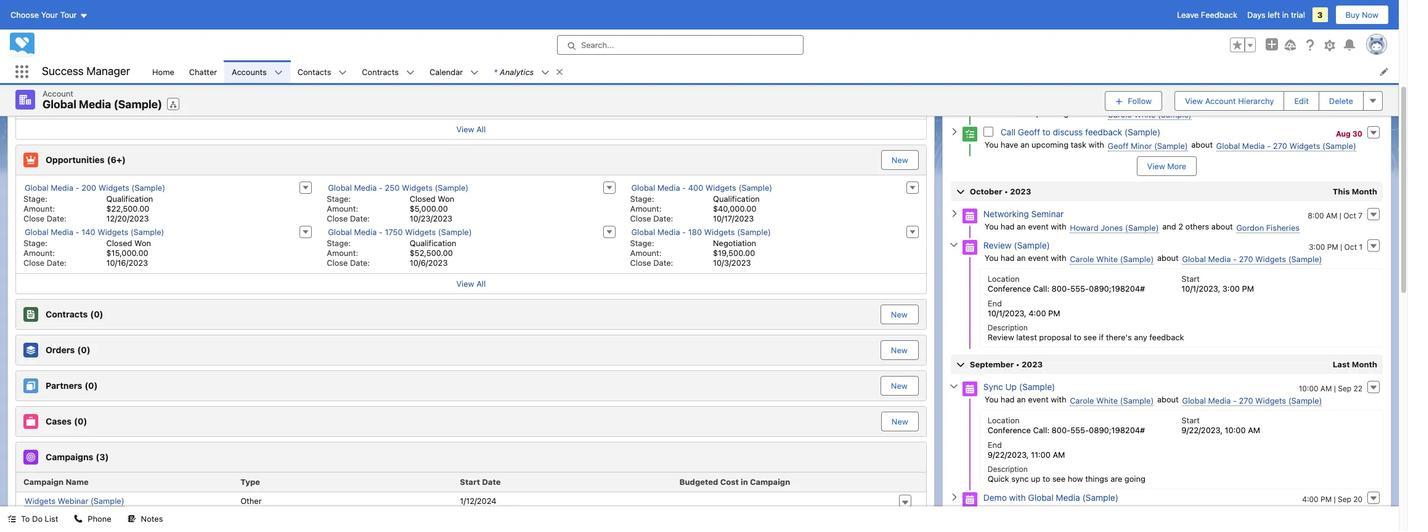 Task type: vqa. For each thing, say whether or not it's contained in the screenshot.


Task type: locate. For each thing, give the bounding box(es) containing it.
qualification amount: for 400
[[630, 194, 760, 214]]

1 800- from the top
[[1052, 284, 1071, 294]]

-
[[1268, 141, 1271, 151], [76, 183, 79, 193], [379, 183, 383, 193], [682, 183, 686, 193], [76, 227, 79, 237], [379, 227, 383, 237], [682, 227, 686, 237], [1233, 254, 1237, 264], [1233, 396, 1237, 406], [109, 515, 112, 525]]

| for networking seminar
[[1340, 211, 1342, 220]]

global media - 140 widgets (sample) link
[[25, 227, 164, 238]]

1 horizontal spatial account
[[1206, 96, 1236, 106]]

1 vertical spatial task
[[1071, 140, 1087, 149]]

view inside view more button
[[1147, 161, 1165, 171]]

closed
[[410, 194, 436, 204], [106, 238, 132, 248]]

month
[[1352, 186, 1378, 196], [1352, 360, 1378, 370]]

conference for up
[[988, 426, 1031, 435]]

close inside $40,000.00 close date:
[[630, 214, 651, 223]]

contracts (0)
[[46, 309, 103, 320]]

0 horizontal spatial qualification
[[106, 194, 153, 204]]

closed up 10/16/2023
[[106, 238, 132, 248]]

1 you from the top
[[985, 108, 999, 118]]

upcoming down discuss in the top of the page
[[1032, 140, 1069, 149]]

date: up 'global media - 140 widgets (sample)'
[[47, 214, 66, 223]]

0890;198204# up are
[[1089, 426, 1145, 435]]

list containing home
[[145, 60, 1399, 83]]

sales right the vp
[[726, 84, 746, 93]]

title:
[[23, 84, 42, 93], [327, 84, 345, 93], [630, 84, 649, 93]]

review for review pricing proposal (sample)
[[1001, 95, 1029, 106]]

1 horizontal spatial 10/1/2023,
[[1182, 284, 1221, 294]]

event image for review (sample)
[[963, 240, 978, 255]]

stage: inside global media - 250 widgets (sample) element
[[327, 194, 351, 204]]

in inside 'element'
[[741, 478, 748, 488]]

event down sync up (sample)
[[1028, 395, 1049, 405]]

1 horizontal spatial closed won amount:
[[327, 194, 455, 214]]

closed won amount: inside global media - 140 widgets (sample) element
[[23, 238, 151, 258]]

to for sync up (sample)
[[1043, 474, 1050, 484]]

stage: down global media - 250 widgets (sample) link
[[327, 194, 351, 204]]

1 vertical spatial 3:00
[[1223, 284, 1240, 294]]

$40,000.00
[[713, 204, 757, 214]]

date: down global media - 1750 widgets (sample) link at top left
[[350, 258, 370, 268]]

- for global media - 180 widgets (sample)
[[682, 227, 686, 237]]

networking seminar
[[984, 209, 1064, 219]]

date: for $22,500.00 close date:
[[47, 214, 66, 223]]

2 you had an event with carole white (sample) about global media - 270 widgets (sample) from the top
[[985, 395, 1322, 406]]

- inside global media - 250 widgets (sample) link
[[379, 183, 383, 193]]

1 vertical spatial feedback
[[1150, 333, 1184, 342]]

1 event from the top
[[1028, 222, 1049, 231]]

partners
[[46, 381, 82, 391]]

view down upcoming & overdue dropdown button
[[1185, 96, 1203, 106]]

200
[[82, 183, 96, 193]]

month right this
[[1352, 186, 1378, 196]]

proposal
[[1061, 95, 1096, 106]]

0 vertical spatial start
[[1182, 274, 1200, 284]]

global media - 400 widgets (sample)
[[632, 183, 772, 193]]

location conference call: 800-555-0890;198204# up proposal
[[988, 274, 1145, 294]]

2 vertical spatial to
[[1043, 474, 1050, 484]]

cases (0)
[[46, 417, 87, 427]]

$5,000.00
[[410, 204, 448, 214]]

1 description from the top
[[988, 323, 1028, 333]]

close inside $22,500.00 close date:
[[23, 214, 44, 223]]

global media - 400 widgets (sample) link
[[632, 183, 772, 193]]

choose your tour
[[10, 10, 77, 20]]

stage: inside global media - 200 widgets (sample) element
[[23, 194, 47, 204]]

new for partners (0)
[[891, 381, 908, 391]]

2 task from the top
[[1071, 140, 1087, 149]]

•
[[1265, 28, 1269, 38], [1319, 28, 1322, 38], [1347, 50, 1351, 60], [1005, 186, 1008, 196], [1016, 360, 1020, 370]]

text default image left task icon
[[950, 128, 959, 136]]

(sample) inside "link"
[[737, 227, 771, 237]]

buy
[[1346, 10, 1360, 20]]

last
[[1333, 360, 1350, 370]]

1 vertical spatial location
[[988, 416, 1020, 426]]

task image
[[963, 127, 978, 142]]

geoff right call
[[1018, 127, 1040, 137]]

view all link down 'global media - 1750 widgets (sample)' element
[[16, 273, 926, 294]]

location conference call: 800-555-0890;198204# up 11:00
[[988, 416, 1145, 435]]

2 0890;198204# from the top
[[1089, 426, 1145, 435]]

1 vertical spatial to
[[1074, 333, 1082, 342]]

1 vertical spatial description
[[988, 465, 1028, 474]]

contacts inside list item
[[298, 67, 331, 77]]

2 horizontal spatial title:
[[630, 84, 649, 93]]

text default image inside calendar list item
[[470, 68, 479, 77]]

feedback right any
[[1150, 333, 1184, 342]]

2 555- from the top
[[1071, 426, 1089, 435]]

2 vertical spatial geoff
[[1108, 141, 1129, 151]]

3 had from the top
[[1001, 395, 1015, 405]]

0 horizontal spatial see
[[1053, 474, 1066, 484]]

2023 for seminar
[[1010, 186, 1031, 196]]

close inside $19,500.00 close date:
[[630, 258, 651, 268]]

667-
[[135, 103, 154, 113]]

date: for $5,000.00 close date:
[[350, 214, 370, 223]]

view all for president
[[456, 124, 486, 134]]

upcoming
[[1032, 108, 1069, 118], [1032, 140, 1069, 149]]

global inside you have an upcoming task with geoff minor (sample) about global media - 270 widgets (sample)
[[1217, 141, 1240, 151]]

0 vertical spatial upcoming
[[1032, 108, 1069, 118]]

3 event from the top
[[1028, 395, 1049, 405]]

all down geoff minor (sample) element
[[477, 124, 486, 134]]

2 event image from the top
[[963, 240, 978, 255]]

qualification up 10/6/2023
[[410, 238, 457, 248]]

now
[[1362, 10, 1379, 20]]

end for sync
[[988, 440, 1002, 450]]

closed won amount: down 250
[[327, 194, 455, 214]]

1 sales from the left
[[106, 84, 126, 93]]

0 horizontal spatial 9/22/2023,
[[988, 450, 1029, 460]]

close for $40,000.00 close date:
[[630, 214, 651, 223]]

1 horizontal spatial contacts
[[298, 67, 331, 77]]

amount: down global media - 140 widgets (sample) link
[[23, 248, 55, 258]]

0 horizontal spatial 10:00
[[1225, 426, 1246, 435]]

2 title: from the left
[[327, 84, 345, 93]]

month right last
[[1352, 360, 1378, 370]]

global media - 250 widgets (sample) element
[[319, 180, 623, 225]]

you had an event
[[985, 506, 1049, 516]]

event image for demo with global media (sample)
[[963, 493, 978, 508]]

info@salesforce.com
[[106, 93, 184, 103]]

qualification for $40,000.00 close date:
[[713, 194, 760, 204]]

view all link down geoff minor (sample) element
[[16, 119, 926, 139]]

date: down global media - 140 widgets (sample) link
[[47, 258, 66, 268]]

title: down the contacts list item
[[327, 84, 345, 93]]

qualification amount: inside the global media - 400 widgets (sample) element
[[630, 194, 760, 214]]

qualification
[[106, 194, 153, 204], [713, 194, 760, 204], [410, 238, 457, 248]]

list
[[145, 60, 1399, 83]]

all right expand
[[1335, 50, 1344, 60]]

stage: for global media - 180 widgets (sample)
[[630, 238, 654, 248]]

title: down jon
[[23, 84, 42, 93]]

- inside global media - 400 widgets (sample) link
[[682, 183, 686, 193]]

contacts up success
[[46, 44, 84, 55]]

3 title: from the left
[[630, 84, 649, 93]]

date: inside the $52,500.00 close date:
[[350, 258, 370, 268]]

1 horizontal spatial sales
[[726, 84, 746, 93]]

1 horizontal spatial 9/22/2023,
[[1182, 426, 1223, 435]]

white down 'jones'
[[1097, 254, 1118, 264]]

location conference call: 800-555-0890;198204# for review (sample)
[[988, 274, 1145, 294]]

5 new button from the top
[[881, 412, 919, 432]]

0 vertical spatial contracts
[[362, 67, 399, 77]]

555- up how
[[1071, 426, 1089, 435]]

0 vertical spatial you had an event with carole white (sample) about global media - 270 widgets (sample)
[[985, 253, 1322, 264]]

email
[[115, 515, 135, 525]]

3 you from the top
[[985, 222, 999, 231]]

overdue
[[1021, 73, 1054, 83]]

2 upcoming from the top
[[1032, 140, 1069, 149]]

amount: inside the global media - 400 widgets (sample) element
[[630, 204, 662, 214]]

1 have from the top
[[1001, 108, 1019, 118]]

qualification inside 'global media - 1750 widgets (sample)' element
[[410, 238, 457, 248]]

global media - 270 widgets (sample) link
[[1217, 141, 1357, 151], [1182, 254, 1322, 265], [1182, 396, 1322, 407]]

won
[[438, 194, 455, 204], [134, 238, 151, 248]]

0890;198204#
[[1089, 284, 1145, 294], [1089, 426, 1145, 435]]

group
[[1230, 38, 1256, 52]]

have up call
[[1001, 108, 1019, 118]]

had down demo on the bottom of page
[[1001, 506, 1015, 516]]

1 you had an event with carole white (sample) about global media - 270 widgets (sample) from the top
[[985, 253, 1322, 264]]

description up september  •  2023
[[988, 323, 1028, 333]]

type
[[241, 478, 260, 488]]

closed inside global media - 140 widgets (sample) element
[[106, 238, 132, 248]]

start 10/1/2023, 3:00 pm end 10/1/2023, 4:00 pm description review latest proposal to see if there's any feedback
[[988, 274, 1254, 342]]

1 new button from the top
[[881, 150, 919, 170]]

0 horizontal spatial sales
[[106, 84, 126, 93]]

of
[[187, 8, 196, 19]]

call: for review (sample)
[[1033, 284, 1050, 294]]

555- for review (sample)
[[1071, 284, 1089, 294]]

555- for sync up (sample)
[[1071, 426, 1089, 435]]

1 vertical spatial you had an event with carole white (sample) about global media - 270 widgets (sample)
[[985, 395, 1322, 406]]

1 event image from the top
[[963, 209, 978, 224]]

0 horizontal spatial closed won amount:
[[23, 238, 151, 258]]

no
[[88, 8, 98, 19]]

task inside the you have an upcoming task with carole white (sample)
[[1071, 108, 1087, 118]]

text default image left to
[[7, 515, 16, 524]]

1 left (800)
[[106, 103, 110, 113]]

see left if
[[1084, 333, 1097, 342]]

800- for review (sample)
[[1052, 284, 1071, 294]]

view all
[[456, 124, 486, 134], [456, 279, 486, 289]]

1 had from the top
[[1001, 222, 1015, 231]]

0 vertical spatial location conference call: 800-555-0890;198204#
[[988, 274, 1145, 294]]

about
[[1192, 140, 1213, 149], [1212, 222, 1233, 231], [1158, 253, 1179, 263], [1158, 395, 1179, 405]]

text default image
[[274, 68, 283, 77], [470, 68, 479, 77], [541, 68, 550, 77], [950, 128, 959, 136], [950, 494, 959, 502], [7, 515, 16, 524], [74, 515, 83, 524]]

with inside you had an event with howard jones (sample) and 2 others about gordon fisheries
[[1051, 222, 1067, 231]]

2 description from the top
[[988, 465, 1028, 474]]

to
[[1043, 127, 1051, 137], [1074, 333, 1082, 342], [1043, 474, 1050, 484]]

1 view all from the top
[[456, 124, 486, 134]]

sales up (800)
[[106, 84, 126, 93]]

date: for $52,500.00 close date:
[[350, 258, 370, 268]]

180
[[688, 227, 702, 237]]

contacts right accounts list item
[[298, 67, 331, 77]]

closed inside global media - 250 widgets (sample) element
[[410, 194, 436, 204]]

follow
[[1128, 96, 1152, 106]]

manager up 667-
[[129, 84, 161, 93]]

date: inside $15,000.00 close date:
[[47, 258, 66, 268]]

stage: down opportunities image
[[23, 194, 47, 204]]

text default image inside accounts list item
[[274, 68, 283, 77]]

0 vertical spatial closed
[[410, 194, 436, 204]]

to inside start 9/22/2023, 10:00 am end 9/22/2023, 11:00 am description quick sync up to see how things are going
[[1043, 474, 1050, 484]]

contracts list item
[[355, 60, 422, 83]]

aug 30
[[1336, 129, 1363, 138]]

event image
[[963, 382, 978, 397]]

manager for sales manager email:
[[129, 84, 161, 93]]

have inside you have an upcoming task with geoff minor (sample) about global media - 270 widgets (sample)
[[1001, 140, 1019, 149]]

1 horizontal spatial title:
[[327, 84, 345, 93]]

customer conference - email invite (sample) link
[[25, 515, 193, 525]]

stage: for global media - 400 widgets (sample)
[[630, 194, 654, 204]]

title: for carole
[[630, 84, 649, 93]]

0 vertical spatial won
[[438, 194, 455, 204]]

list item
[[486, 60, 570, 83]]

account
[[43, 89, 73, 99], [1206, 96, 1236, 106]]

2 location conference call: 800-555-0890;198204# from the top
[[988, 416, 1145, 435]]

campaigns element
[[15, 442, 927, 532]]

2 sales from the left
[[726, 84, 746, 93]]

1 location conference call: 800-555-0890;198204# from the top
[[988, 274, 1145, 294]]

4 event from the top
[[1028, 506, 1049, 516]]

latest
[[1017, 333, 1037, 342]]

view all link for qualification
[[16, 273, 926, 294]]

contracts inside list item
[[362, 67, 399, 77]]

location for sync
[[988, 416, 1020, 426]]

description inside start 10/1/2023, 3:00 pm end 10/1/2023, 4:00 pm description review latest proposal to see if there's any feedback
[[988, 323, 1028, 333]]

qualification up 10/17/2023 on the right top of the page
[[713, 194, 760, 204]]

you had an event with carole white (sample) about global media - 270 widgets (sample) for sync up (sample)
[[985, 395, 1322, 406]]

1 horizontal spatial closed
[[410, 194, 436, 204]]

2 have from the top
[[1001, 140, 1019, 149]]

amount: down "$5,000.00 close date:"
[[327, 248, 358, 258]]

qualification inside the global media - 400 widgets (sample) element
[[713, 194, 760, 204]]

date: inside $19,500.00 close date:
[[654, 258, 673, 268]]

call
[[1001, 127, 1016, 137]]

with
[[1089, 108, 1105, 118], [1089, 140, 1105, 149], [1051, 222, 1067, 231], [1051, 253, 1067, 263], [1051, 395, 1067, 405], [1009, 493, 1026, 503]]

oct left 7
[[1344, 211, 1357, 220]]

1 vertical spatial in
[[741, 478, 748, 488]]

see inside start 9/22/2023, 10:00 am end 9/22/2023, 11:00 am description quick sync up to see how things are going
[[1053, 474, 1066, 484]]

all down the days left in trial
[[1271, 28, 1281, 38]]

0 horizontal spatial closed
[[106, 238, 132, 248]]

media inside global media - 200 widgets (sample) link
[[51, 183, 73, 193]]

0 vertical spatial in
[[1283, 10, 1289, 20]]

2 vertical spatial conference
[[63, 515, 106, 525]]

800- for sync up (sample)
[[1052, 426, 1071, 435]]

1 vertical spatial upcoming
[[1032, 140, 1069, 149]]

800- up proposal
[[1052, 284, 1071, 294]]

you down demo on the bottom of page
[[985, 506, 999, 516]]

to
[[21, 515, 30, 525]]

view left more
[[1147, 161, 1165, 171]]

- inside global media - 1750 widgets (sample) link
[[379, 227, 383, 237]]

2023
[[1010, 186, 1031, 196], [1022, 360, 1043, 370]]

0 horizontal spatial minor
[[351, 72, 372, 82]]

title: inside jon amos (sample) element
[[23, 84, 42, 93]]

8:00
[[1308, 211, 1324, 220]]

1 horizontal spatial 10:00
[[1299, 384, 1319, 394]]

duplicates
[[141, 8, 185, 19]]

manager inside sales manager email:
[[129, 84, 161, 93]]

1 month from the top
[[1352, 186, 1378, 196]]

0 horizontal spatial 3:00
[[1223, 284, 1240, 294]]

1 vertical spatial 20
[[1354, 495, 1363, 505]]

• right october
[[1005, 186, 1008, 196]]

1 campaign from the left
[[23, 478, 64, 488]]

closed won amount: down the 140
[[23, 238, 151, 258]]

1 horizontal spatial won
[[438, 194, 455, 204]]

4 new button from the top
[[881, 377, 918, 395]]

conference for (sample)
[[988, 284, 1031, 294]]

0 vertical spatial end
[[988, 299, 1002, 309]]

white inside the you have an upcoming task with carole white (sample)
[[1134, 109, 1156, 119]]

(0) for cases (0)
[[74, 417, 87, 427]]

location down review (sample)
[[988, 274, 1020, 284]]

start inside start 9/22/2023, 10:00 am end 9/22/2023, 11:00 am description quick sync up to see how things are going
[[1182, 416, 1200, 426]]

task inside you have an upcoming task with geoff minor (sample) about global media - 270 widgets (sample)
[[1071, 140, 1087, 149]]

proposal
[[1040, 333, 1072, 342]]

geoff minor (sample) element
[[319, 70, 623, 114]]

0 horizontal spatial contracts
[[46, 309, 88, 320]]

date: up global media - 1750 widgets (sample)
[[350, 214, 370, 223]]

campaign left name
[[23, 478, 64, 488]]

stage: inside global media - 140 widgets (sample) element
[[23, 238, 47, 248]]

1 vertical spatial 1
[[1359, 243, 1363, 252]]

sep for sync up (sample)
[[1338, 384, 1352, 394]]

1 vertical spatial 270
[[1239, 254, 1254, 264]]

2 call: from the top
[[1033, 426, 1050, 435]]

you right task icon
[[985, 140, 999, 149]]

1 end from the top
[[988, 299, 1002, 309]]

$52,500.00
[[410, 248, 453, 258]]

qualification up 12/20/2023
[[106, 194, 153, 204]]

4:00
[[1029, 309, 1046, 318], [1303, 495, 1319, 505]]

1 0890;198204# from the top
[[1089, 284, 1145, 294]]

won inside global media - 140 widgets (sample) element
[[134, 238, 151, 248]]

conference inside customer conference - email invite (sample) link
[[63, 515, 106, 525]]

location for review
[[988, 274, 1020, 284]]

2 horizontal spatial geoff
[[1108, 141, 1129, 151]]

you
[[985, 108, 999, 118], [985, 140, 999, 149], [985, 222, 999, 231], [985, 253, 999, 263], [985, 395, 999, 405], [985, 506, 999, 516]]

date: down "global media - 180 widgets (sample)" "link"
[[654, 258, 673, 268]]

close inside "$5,000.00 close date:"
[[327, 214, 348, 223]]

3 new button from the top
[[881, 341, 918, 360]]

400
[[688, 183, 704, 193]]

title: down carole white (sample)
[[630, 84, 649, 93]]

2 location from the top
[[988, 416, 1020, 426]]

contracts right the contacts list item
[[362, 67, 399, 77]]

amount: down global media - 400 widgets (sample) link
[[630, 204, 662, 214]]

invite
[[137, 515, 157, 525]]

you had an event with carole white (sample) about global media - 270 widgets (sample) down you had an event with howard jones (sample) and 2 others about gordon fisheries
[[985, 253, 1322, 264]]

demo with global media (sample)
[[984, 493, 1119, 503]]

270
[[1273, 141, 1288, 151], [1239, 254, 1254, 264], [1239, 396, 1254, 406]]

oct down 8:00 am | oct 7
[[1345, 243, 1357, 252]]

manager up sales manager email:
[[86, 65, 130, 78]]

- for global media - 400 widgets (sample)
[[682, 183, 686, 193]]

call: down review (sample)
[[1033, 284, 1050, 294]]

1 horizontal spatial minor
[[1131, 141, 1152, 151]]

carole white (sample) link for 10:00
[[1070, 396, 1154, 407]]

250
[[385, 183, 400, 193]]

event image left review (sample) link
[[963, 240, 978, 255]]

success manager
[[42, 65, 130, 78]]

event image for networking seminar
[[963, 209, 978, 224]]

1 vertical spatial 2023
[[1022, 360, 1043, 370]]

see inside start 10/1/2023, 3:00 pm end 10/1/2023, 4:00 pm description review latest proposal to see if there's any feedback
[[1084, 333, 1097, 342]]

budgeted cost in campaign element
[[675, 473, 894, 493]]

this
[[1333, 186, 1350, 196]]

0 vertical spatial contacts
[[46, 44, 84, 55]]

geoff down call geoff to discuss feedback (sample) on the top of page
[[1108, 141, 1129, 151]]

- inside global media - 200 widgets (sample) link
[[76, 183, 79, 193]]

to do list button
[[0, 507, 66, 532]]

3 event image from the top
[[963, 493, 978, 508]]

global media - 1750 widgets (sample) element
[[319, 225, 623, 269]]

qualification amount: inside 'global media - 1750 widgets (sample)' element
[[327, 238, 457, 258]]

contracts image
[[23, 307, 38, 322]]

contracts for contracts (0)
[[46, 309, 88, 320]]

6 you from the top
[[985, 506, 999, 516]]

you inside you have an upcoming task with geoff minor (sample) about global media - 270 widgets (sample)
[[985, 140, 999, 149]]

2 vertical spatial start
[[460, 478, 480, 488]]

1 task from the top
[[1071, 108, 1087, 118]]

won for $5,000.00
[[438, 194, 455, 204]]

amount: down global media - 250 widgets (sample) link
[[327, 204, 358, 214]]

1 vertical spatial minor
[[1131, 141, 1152, 151]]

2 vertical spatial sep
[[1338, 495, 1352, 505]]

(0) right orders
[[77, 345, 90, 356]]

see left how
[[1053, 474, 1066, 484]]

0 horizontal spatial won
[[134, 238, 151, 248]]

had down up at the bottom right of page
[[1001, 395, 1015, 405]]

0 horizontal spatial 4:00
[[1029, 309, 1046, 318]]

- inside you have an upcoming task with geoff minor (sample) about global media - 270 widgets (sample)
[[1268, 141, 1271, 151]]

tour
[[60, 10, 77, 20]]

2 you from the top
[[985, 140, 999, 149]]

qualification inside global media - 200 widgets (sample) element
[[106, 194, 153, 204]]

1 vertical spatial oct
[[1345, 243, 1357, 252]]

in right cost at the right of the page
[[741, 478, 748, 488]]

to inside start 10/1/2023, 3:00 pm end 10/1/2023, 4:00 pm description review latest proposal to see if there's any feedback
[[1074, 333, 1082, 342]]

customer
[[25, 515, 61, 525]]

2 campaign from the left
[[750, 478, 790, 488]]

review down the networking
[[984, 240, 1012, 251]]

task down proposal
[[1071, 108, 1087, 118]]

2 month from the top
[[1352, 360, 1378, 370]]

2 event from the top
[[1028, 253, 1049, 263]]

you down sync on the bottom right of page
[[985, 395, 999, 405]]

1 vertical spatial contracts
[[46, 309, 88, 320]]

about inside you had an event with howard jones (sample) and 2 others about gordon fisheries
[[1212, 222, 1233, 231]]

text default image left *
[[470, 68, 479, 77]]

start inside start 10/1/2023, 3:00 pm end 10/1/2023, 4:00 pm description review latest proposal to see if there's any feedback
[[1182, 274, 1200, 284]]

1 call: from the top
[[1033, 284, 1050, 294]]

stage: inside global media - 180 widgets (sample) element
[[630, 238, 654, 248]]

event image
[[963, 209, 978, 224], [963, 240, 978, 255], [963, 493, 978, 508]]

manager
[[86, 65, 130, 78], [129, 84, 161, 93]]

0 vertical spatial oct
[[1344, 211, 1357, 220]]

review (sample) link
[[984, 240, 1050, 251]]

minor up view more
[[1131, 141, 1152, 151]]

date: for $15,000.00 close date:
[[47, 258, 66, 268]]

sync
[[1012, 474, 1029, 484]]

1 vertical spatial geoff
[[1018, 127, 1040, 137]]

1 vertical spatial 555-
[[1071, 426, 1089, 435]]

0 vertical spatial description
[[988, 323, 1028, 333]]

270 for sync up (sample)
[[1239, 396, 1254, 406]]

1 horizontal spatial qualification
[[410, 238, 457, 248]]

with inside you have an upcoming task with geoff minor (sample) about global media - 270 widgets (sample)
[[1089, 140, 1105, 149]]

1 vertical spatial location conference call: 800-555-0890;198204#
[[988, 416, 1145, 435]]

stage: down "$5,000.00 close date:"
[[327, 238, 351, 248]]

email:
[[23, 93, 46, 103]]

event image down october
[[963, 209, 978, 224]]

campaign name element
[[16, 473, 236, 493]]

1 vertical spatial global media - 270 widgets (sample) link
[[1182, 254, 1322, 265]]

1 horizontal spatial in
[[1283, 10, 1289, 20]]

0 horizontal spatial qualification amount:
[[23, 194, 153, 214]]

stage: for global media - 250 widgets (sample)
[[327, 194, 351, 204]]

1 vertical spatial won
[[134, 238, 151, 248]]

4 you from the top
[[985, 253, 999, 263]]

upcoming & overdue button
[[951, 68, 1383, 88]]

4:00 pm | sep 20
[[1303, 495, 1363, 505]]

upcoming inside the you have an upcoming task with carole white (sample)
[[1032, 108, 1069, 118]]

2 new button from the top
[[881, 305, 918, 324]]

amount: inside global media - 200 widgets (sample) element
[[23, 204, 55, 214]]

close inside the $52,500.00 close date:
[[327, 258, 348, 268]]

(0) right cases at the bottom of page
[[74, 417, 87, 427]]

1 vertical spatial have
[[1001, 140, 1019, 149]]

0 vertical spatial view all
[[456, 124, 486, 134]]

1 inside jon amos (sample) element
[[106, 103, 110, 113]]

have for you have an upcoming task with carole white (sample)
[[1001, 108, 1019, 118]]

title: inside 'carole white (sample)' element
[[630, 84, 649, 93]]

text default image right accounts
[[274, 68, 283, 77]]

date: inside $40,000.00 close date:
[[654, 214, 673, 223]]

1 location from the top
[[988, 274, 1020, 284]]

orders image
[[23, 343, 38, 358]]

won inside global media - 250 widgets (sample) element
[[438, 194, 455, 204]]

0 vertical spatial geoff
[[328, 72, 349, 82]]

carole white (sample) link down howard jones (sample) 'link'
[[1070, 254, 1154, 265]]

2 vertical spatial global media - 270 widgets (sample) link
[[1182, 396, 1322, 407]]

won up 10/16/2023
[[134, 238, 151, 248]]

conference
[[988, 284, 1031, 294], [988, 426, 1031, 435], [63, 515, 106, 525]]

1 horizontal spatial contracts
[[362, 67, 399, 77]]

amount: inside 'global media - 1750 widgets (sample)' element
[[327, 248, 358, 258]]

amount: down "global media - 180 widgets (sample)" "link"
[[630, 248, 662, 258]]

2 vertical spatial review
[[988, 333, 1014, 342]]

had down review (sample)
[[1001, 253, 1015, 263]]

have down call
[[1001, 140, 1019, 149]]

1 vertical spatial end
[[988, 440, 1002, 450]]

1 vertical spatial contacts
[[298, 67, 331, 77]]

1 horizontal spatial 4:00
[[1303, 495, 1319, 505]]

closed for $15,000.00
[[106, 238, 132, 248]]

1 horizontal spatial 3:00
[[1309, 243, 1325, 252]]

to right proposal
[[1074, 333, 1082, 342]]

12/20/2023
[[106, 214, 149, 223]]

event
[[1028, 222, 1049, 231], [1028, 253, 1049, 263], [1028, 395, 1049, 405], [1028, 506, 1049, 516]]

location down up at the bottom right of page
[[988, 416, 1020, 426]]

10/23/2023
[[410, 214, 453, 223]]

2023 up networking seminar link
[[1010, 186, 1031, 196]]

| for sync up (sample)
[[1334, 384, 1336, 394]]

end inside start 9/22/2023, 10:00 am end 9/22/2023, 11:00 am description quick sync up to see how things are going
[[988, 440, 1002, 450]]

minor inside you have an upcoming task with geoff minor (sample) about global media - 270 widgets (sample)
[[1131, 141, 1152, 151]]

see for sync up (sample)
[[1053, 474, 1066, 484]]

things
[[1086, 474, 1109, 484]]

you down 'upcoming'
[[985, 108, 999, 118]]

upcoming
[[970, 73, 1011, 83]]

closed won amount: inside global media - 250 widgets (sample) element
[[327, 194, 455, 214]]

1 upcoming from the top
[[1032, 108, 1069, 118]]

amount: for global media - 180 widgets (sample)
[[630, 248, 662, 258]]

0 vertical spatial closed won amount:
[[327, 194, 455, 214]]

0 horizontal spatial geoff minor (sample) link
[[328, 72, 408, 83]]

stage: inside 'global media - 1750 widgets (sample)' element
[[327, 238, 351, 248]]

11:00
[[1031, 450, 1051, 460]]

(800)
[[112, 103, 133, 113]]

cases image
[[23, 415, 38, 429]]

- for global media - 250 widgets (sample)
[[379, 183, 383, 193]]

1 vertical spatial 10/1/2023,
[[988, 309, 1027, 318]]

2 800- from the top
[[1052, 426, 1071, 435]]

amount: inside 'negotiation amount:'
[[630, 248, 662, 258]]

1 555- from the top
[[1071, 284, 1089, 294]]

| for review (sample)
[[1341, 243, 1343, 252]]

0 horizontal spatial feedback
[[1086, 127, 1122, 137]]

(0) right partners
[[85, 381, 98, 391]]

2 end from the top
[[988, 440, 1002, 450]]

1 horizontal spatial campaign
[[750, 478, 790, 488]]

6389
[[154, 103, 174, 113]]

1 vertical spatial closed won amount:
[[23, 238, 151, 258]]

1 vertical spatial event image
[[963, 240, 978, 255]]

close for $5,000.00 close date:
[[327, 214, 348, 223]]

new button for partners (0)
[[881, 377, 918, 395]]

have inside the you have an upcoming task with carole white (sample)
[[1001, 108, 1019, 118]]

- inside customer conference - email invite (sample) link
[[109, 515, 112, 525]]

call geoff to discuss feedback (sample)
[[1001, 127, 1161, 137]]

carole white (sample) link for 3:00
[[1070, 254, 1154, 265]]

global media - 180 widgets (sample)
[[632, 227, 771, 237]]

0 vertical spatial call:
[[1033, 284, 1050, 294]]

0 vertical spatial manager
[[86, 65, 130, 78]]

you had an event with carole white (sample) about global media - 270 widgets (sample) up start 9/22/2023, 10:00 am end 9/22/2023, 11:00 am description quick sync up to see how things are going
[[985, 395, 1322, 406]]

2 vertical spatial 270
[[1239, 396, 1254, 406]]

review down &
[[1001, 95, 1029, 106]]

0 vertical spatial conference
[[988, 284, 1031, 294]]

2 view all from the top
[[456, 279, 486, 289]]

(sample)
[[1098, 95, 1134, 106]]

0 vertical spatial 0890;198204#
[[1089, 284, 1145, 294]]

1 title: from the left
[[23, 84, 42, 93]]

0 vertical spatial 555-
[[1071, 284, 1089, 294]]

2 vertical spatial view all link
[[16, 273, 926, 294]]

task down call geoff to discuss feedback (sample) link
[[1071, 140, 1087, 149]]

0 vertical spatial 2023
[[1010, 186, 1031, 196]]

10:00
[[1299, 384, 1319, 394], [1225, 426, 1246, 435]]

type element
[[236, 473, 455, 493]]

qualification amount: inside global media - 200 widgets (sample) element
[[23, 194, 153, 214]]

close inside $15,000.00 close date:
[[23, 258, 44, 268]]

september
[[970, 360, 1014, 370]]

carole white (sample) link up start 9/22/2023, 10:00 am end 9/22/2023, 11:00 am description quick sync up to see how things are going
[[1070, 396, 1154, 407]]

text default image
[[555, 68, 564, 76], [339, 68, 347, 77], [406, 68, 415, 77], [950, 210, 959, 218], [950, 241, 959, 249], [950, 382, 959, 391], [127, 515, 136, 524]]

review inside start 10/1/2023, 3:00 pm end 10/1/2023, 4:00 pm description review latest proposal to see if there's any feedback
[[988, 333, 1014, 342]]

1 vertical spatial view all link
[[16, 119, 926, 139]]

1 vertical spatial 10:00
[[1225, 426, 1246, 435]]

global media - 200 widgets (sample)
[[25, 183, 165, 193]]

last month
[[1333, 360, 1378, 370]]

view all for closed won
[[456, 279, 486, 289]]

0 vertical spatial have
[[1001, 108, 1019, 118]]

you had an event with carole white (sample) about global media - 270 widgets (sample) for review (sample)
[[985, 253, 1322, 264]]



Task type: describe. For each thing, give the bounding box(es) containing it.
(3)
[[96, 452, 109, 463]]

jon
[[25, 72, 38, 82]]

- for global media - 1750 widgets (sample)
[[379, 227, 383, 237]]

upcoming for carole
[[1032, 108, 1069, 118]]

month for review (sample)
[[1352, 186, 1378, 196]]

we
[[46, 8, 59, 19]]

an inside you have an upcoming task with geoff minor (sample) about global media - 270 widgets (sample)
[[1021, 140, 1030, 149]]

aug
[[1336, 129, 1351, 138]]

widgets webinar (sample)
[[25, 497, 124, 506]]

sales manager email:
[[23, 84, 161, 103]]

end for review
[[988, 299, 1002, 309]]

amos
[[40, 72, 62, 82]]

call: for sync up (sample)
[[1033, 426, 1050, 435]]

new button for opportunities (6+)
[[881, 150, 919, 170]]

• down types
[[1347, 50, 1351, 60]]

0 vertical spatial 3:00
[[1309, 243, 1325, 252]]

text default image inside the contacts list item
[[339, 68, 347, 77]]

qualification for $22,500.00 close date:
[[106, 194, 153, 204]]

0 horizontal spatial geoff
[[328, 72, 349, 82]]

1 horizontal spatial 1
[[1359, 243, 1363, 252]]

widgets inside "link"
[[704, 227, 735, 237]]

close for $22,500.00 close date:
[[23, 214, 44, 223]]

all down now at the top of the page
[[1374, 50, 1383, 60]]

stage: for global media - 1750 widgets (sample)
[[327, 238, 351, 248]]

carole inside the you have an upcoming task with carole white (sample)
[[1108, 109, 1132, 119]]

stage: for global media - 140 widgets (sample)
[[23, 238, 47, 248]]

contacts link
[[290, 60, 339, 83]]

3:00 inside start 10/1/2023, 3:00 pm end 10/1/2023, 4:00 pm description review latest proposal to see if there's any feedback
[[1223, 284, 1240, 294]]

gordon
[[1237, 223, 1264, 233]]

0 horizontal spatial 10/1/2023,
[[988, 309, 1027, 318]]

qualification amount: for 1750
[[327, 238, 457, 258]]

upcoming for geoff
[[1032, 140, 1069, 149]]

media inside global media - 140 widgets (sample) link
[[51, 227, 73, 237]]

start date element
[[455, 473, 675, 493]]

$5,000.00 close date:
[[327, 204, 448, 223]]

action element
[[894, 473, 926, 493]]

review for review (sample)
[[984, 240, 1012, 251]]

negotiation
[[713, 238, 756, 248]]

closed won amount: for 250
[[327, 194, 455, 214]]

0 vertical spatial 10/1/2023,
[[1182, 284, 1221, 294]]

0 vertical spatial feedback
[[1086, 127, 1122, 137]]

1 vertical spatial 9/22/2023,
[[988, 450, 1029, 460]]

date: for $40,000.00 close date:
[[654, 214, 673, 223]]

• up sync up (sample)
[[1016, 360, 1020, 370]]

new button for cases (0)
[[881, 412, 919, 432]]

leave feedback
[[1177, 10, 1238, 20]]

manager for success manager
[[86, 65, 130, 78]]

closed for $5,000.00
[[410, 194, 436, 204]]

global media - 270 widgets (sample) link for review (sample)
[[1182, 254, 1322, 265]]

(0) for partners (0)
[[85, 381, 98, 391]]

an down sync up (sample)
[[1017, 395, 1026, 405]]

- for customer conference - email invite (sample)
[[109, 515, 112, 525]]

date: for $19,500.00 close date:
[[654, 258, 673, 268]]

you inside the you have an upcoming task with carole white (sample)
[[985, 108, 999, 118]]

expand
[[1305, 50, 1333, 60]]

1 vertical spatial geoff minor (sample) link
[[1108, 141, 1188, 151]]

there's
[[1106, 333, 1132, 342]]

media inside "global media - 180 widgets (sample)" "link"
[[658, 227, 680, 237]]

others
[[1186, 222, 1210, 231]]

amount: inside global media - 140 widgets (sample) element
[[23, 248, 55, 258]]

expand all • view all
[[1305, 50, 1383, 60]]

discuss
[[1053, 127, 1083, 137]]

5 you from the top
[[985, 395, 999, 405]]

president
[[410, 84, 445, 93]]

up
[[1031, 474, 1041, 484]]

success
[[42, 65, 84, 78]]

text default image inside to do list "button"
[[7, 515, 16, 524]]

0 vertical spatial geoff minor (sample) link
[[328, 72, 408, 83]]

budgeted
[[680, 478, 718, 488]]

carole white (sample) link down search... button
[[632, 72, 715, 83]]

0 horizontal spatial account
[[43, 89, 73, 99]]

text default image inside the notes button
[[127, 515, 136, 524]]

contracts for contracts
[[362, 67, 399, 77]]

and
[[1163, 222, 1177, 231]]

global inside "link"
[[632, 227, 655, 237]]

270 for review (sample)
[[1239, 254, 1254, 264]]

have for you have an upcoming task with geoff minor (sample) about global media - 270 widgets (sample)
[[1001, 140, 1019, 149]]

(sample) inside the you have an upcoming task with carole white (sample)
[[1158, 109, 1192, 119]]

oct for review (sample)
[[1345, 243, 1357, 252]]

2 had from the top
[[1001, 253, 1015, 263]]

contacts list item
[[290, 60, 355, 83]]

vp
[[713, 84, 724, 93]]

review pricing proposal (sample)
[[1001, 95, 1134, 106]]

accounts list item
[[224, 60, 290, 83]]

location conference call: 800-555-0890;198204# for sync up (sample)
[[988, 416, 1145, 435]]

more
[[1168, 161, 1187, 171]]

• right time
[[1265, 28, 1269, 38]]

campaigns (3)
[[46, 452, 109, 463]]

close for $52,500.00 close date:
[[327, 258, 348, 268]]

new for orders (0)
[[891, 346, 908, 355]]

filters:
[[1208, 28, 1233, 38]]

in for cost
[[741, 478, 748, 488]]

oct for networking seminar
[[1344, 211, 1357, 220]]

contacts image
[[23, 42, 38, 57]]

1 vertical spatial 4:00
[[1303, 495, 1319, 505]]

global media - 270 widgets (sample) link for sync up (sample)
[[1182, 396, 1322, 407]]

orders
[[46, 345, 75, 356]]

media inside you have an upcoming task with geoff minor (sample) about global media - 270 widgets (sample)
[[1243, 141, 1265, 151]]

0 vertical spatial 9/22/2023,
[[1182, 426, 1223, 435]]

sep for demo with global media (sample)
[[1338, 495, 1352, 505]]

you inside you had an event with howard jones (sample) and 2 others about gordon fisheries
[[985, 222, 999, 231]]

in for left
[[1283, 10, 1289, 20]]

sales inside 'carole white (sample)' element
[[726, 84, 746, 93]]

month for demo with global media (sample)
[[1352, 360, 1378, 370]]

3:00 pm | oct 1
[[1309, 243, 1363, 252]]

media inside global media - 250 widgets (sample) link
[[354, 183, 377, 193]]

this
[[198, 8, 214, 19]]

event inside you had an event with howard jones (sample) and 2 others about gordon fisheries
[[1028, 222, 1049, 231]]

view more
[[1147, 161, 1187, 171]]

cost
[[720, 478, 739, 488]]

an down review (sample)
[[1017, 253, 1026, 263]]

demo with global media (sample) link
[[984, 493, 1119, 503]]

campaign name
[[23, 478, 89, 488]]

an inside the you have an upcoming task with carole white (sample)
[[1021, 108, 1030, 118]]

fisheries
[[1267, 223, 1300, 233]]

0 vertical spatial minor
[[351, 72, 372, 82]]

start for review (sample)
[[1182, 274, 1200, 284]]

if
[[1099, 333, 1104, 342]]

review (sample)
[[984, 240, 1050, 251]]

10/17/2023
[[713, 214, 754, 223]]

global media - 140 widgets (sample) element
[[16, 225, 319, 269]]

qualification for $52,500.00 close date:
[[410, 238, 457, 248]]

an down sync on the bottom right
[[1017, 506, 1026, 516]]

title: for geoff
[[327, 84, 345, 93]]

view down types
[[1354, 50, 1372, 60]]

0 horizontal spatial contacts
[[46, 44, 84, 55]]

days left in trial
[[1248, 10, 1306, 20]]

name
[[66, 478, 89, 488]]

sep 20
[[1337, 98, 1363, 107]]

refresh
[[1267, 50, 1296, 60]]

about inside you have an upcoming task with geoff minor (sample) about global media - 270 widgets (sample)
[[1192, 140, 1213, 149]]

time
[[1247, 28, 1263, 38]]

global media - 1750 widgets (sample) link
[[328, 227, 472, 238]]

new button for orders (0)
[[881, 341, 918, 360]]

you have an upcoming task with geoff minor (sample) about global media - 270 widgets (sample)
[[985, 140, 1357, 151]]

how
[[1068, 474, 1083, 484]]

won for $15,000.00
[[134, 238, 151, 248]]

22
[[1354, 384, 1363, 394]]

• down 3 in the top right of the page
[[1319, 28, 1322, 38]]

info@salesforce.com link
[[106, 93, 184, 103]]

view inside view account hierarchy button
[[1185, 96, 1203, 106]]

270 inside you have an upcoming task with geoff minor (sample) about global media - 270 widgets (sample)
[[1273, 141, 1288, 151]]

$40,000.00 close date:
[[630, 204, 757, 223]]

with inside the you have an upcoming task with carole white (sample)
[[1089, 108, 1105, 118]]

(sample) inside you had an event with howard jones (sample) and 2 others about gordon fisheries
[[1125, 223, 1159, 233]]

account partner image
[[23, 379, 38, 394]]

orders (0)
[[46, 345, 90, 356]]

types
[[1336, 28, 1357, 38]]

campaign inside 'element'
[[750, 478, 790, 488]]

carole white (sample) element
[[623, 70, 926, 114]]

media inside global media - 400 widgets (sample) link
[[658, 183, 680, 193]]

start for sync up (sample)
[[1182, 416, 1200, 426]]

phone
[[88, 515, 111, 525]]

0 vertical spatial 20
[[1353, 98, 1363, 107]]

list item containing *
[[486, 60, 570, 83]]

pricing
[[1031, 95, 1059, 106]]

widgets inside campaigns "element"
[[25, 497, 55, 506]]

4 had from the top
[[1001, 506, 1015, 516]]

0 vertical spatial view all link
[[1353, 45, 1384, 65]]

all down 'global media - 1750 widgets (sample)' element
[[477, 279, 486, 289]]

text default image inside phone button
[[74, 515, 83, 524]]

jon amos (sample)
[[25, 72, 98, 82]]

1 horizontal spatial geoff
[[1018, 127, 1040, 137]]

amount: inside global media - 250 widgets (sample) element
[[327, 204, 358, 214]]

media inside global media - 1750 widgets (sample) link
[[354, 227, 377, 237]]

stage: for global media - 200 widgets (sample)
[[23, 194, 47, 204]]

to for review (sample)
[[1074, 333, 1082, 342]]

title: for jon
[[23, 84, 42, 93]]

$19,500.00 close date:
[[630, 248, 755, 268]]

amount: for global media - 400 widgets (sample)
[[630, 204, 662, 214]]

seminar
[[1032, 209, 1064, 219]]

webinar
[[58, 497, 88, 506]]

0 vertical spatial to
[[1043, 127, 1051, 137]]

view down geoff minor (sample) element
[[456, 124, 474, 134]]

10:00 am | sep 22
[[1299, 384, 1363, 394]]

list
[[45, 515, 58, 525]]

carole white (sample) link for sep
[[1108, 109, 1192, 120]]

all left time
[[1236, 28, 1245, 38]]

task for carole
[[1071, 108, 1087, 118]]

task for geoff
[[1071, 140, 1087, 149]]

0 vertical spatial sep
[[1337, 98, 1351, 107]]

close for $19,500.00 close date:
[[630, 258, 651, 268]]

global media - 400 widgets (sample) element
[[623, 180, 926, 225]]

follow button
[[1105, 91, 1163, 111]]

up
[[1006, 382, 1017, 392]]

0 vertical spatial 10:00
[[1299, 384, 1319, 394]]

text default image inside list item
[[555, 68, 564, 76]]

days
[[1248, 10, 1266, 20]]

geoff inside you have an upcoming task with geoff minor (sample) about global media - 270 widgets (sample)
[[1108, 141, 1129, 151]]

10:00 inside start 9/22/2023, 10:00 am end 9/22/2023, 11:00 am description quick sync up to see how things are going
[[1225, 426, 1246, 435]]

calendar list item
[[422, 60, 486, 83]]

view all link for vp sales
[[16, 119, 926, 139]]

0 vertical spatial global media - 270 widgets (sample) link
[[1217, 141, 1357, 151]]

had inside you had an event with howard jones (sample) and 2 others about gordon fisheries
[[1001, 222, 1015, 231]]

leave feedback link
[[1177, 10, 1238, 20]]

close for $15,000.00 close date:
[[23, 258, 44, 268]]

(0) for orders (0)
[[77, 345, 90, 356]]

chatter
[[189, 67, 217, 77]]

accounts link
[[224, 60, 274, 83]]

home link
[[145, 60, 182, 83]]

this month
[[1333, 186, 1378, 196]]

delete button
[[1319, 91, 1364, 111]]

global media - 200 widgets (sample) element
[[16, 180, 319, 225]]

(sample) inside 'link'
[[64, 72, 98, 82]]

description for review
[[988, 323, 1028, 333]]

(0) for contracts (0)
[[90, 309, 103, 320]]

white up start 9/22/2023, 10:00 am end 9/22/2023, 11:00 am description quick sync up to see how things are going
[[1097, 396, 1118, 406]]

october
[[970, 186, 1003, 196]]

0890;198204# for review (sample)
[[1089, 284, 1145, 294]]

notes button
[[120, 507, 170, 532]]

opportunities
[[46, 155, 105, 165]]

widgets inside you have an upcoming task with geoff minor (sample) about global media - 270 widgets (sample)
[[1290, 141, 1321, 151]]

4:00 inside start 10/1/2023, 3:00 pm end 10/1/2023, 4:00 pm description review latest proposal to see if there's any feedback
[[1029, 309, 1046, 318]]

sales inside sales manager email:
[[106, 84, 126, 93]]

1750
[[385, 227, 403, 237]]

text default image left demo on the bottom of page
[[950, 494, 959, 502]]

opportunities image
[[23, 153, 38, 167]]

description for sync
[[988, 465, 1028, 474]]

filters: all time • all activities • all types
[[1208, 28, 1357, 38]]

- for global media - 200 widgets (sample)
[[76, 183, 79, 193]]

white down search... button
[[658, 72, 680, 82]]

feedback inside start 10/1/2023, 3:00 pm end 10/1/2023, 4:00 pm description review latest proposal to see if there's any feedback
[[1150, 333, 1184, 342]]

potential
[[100, 8, 138, 19]]

global media - 180 widgets (sample) element
[[623, 225, 926, 269]]

text default image inside contracts list item
[[406, 68, 415, 77]]

amount: for global media - 200 widgets (sample)
[[23, 204, 55, 214]]

start inside campaigns "element"
[[460, 478, 480, 488]]

expand all button
[[1305, 45, 1345, 65]]

an inside you had an event with howard jones (sample) and 2 others about gordon fisheries
[[1017, 222, 1026, 231]]

- for global media - 140 widgets (sample)
[[76, 227, 79, 237]]

carole inside 'carole white (sample)' element
[[632, 72, 656, 82]]

10/16/2023
[[106, 258, 148, 268]]

3
[[1318, 10, 1323, 20]]

new for contracts (0)
[[891, 310, 908, 320]]

chatter link
[[182, 60, 224, 83]]

text default image right analytics
[[541, 68, 550, 77]]

jon amos (sample) element
[[16, 70, 319, 114]]

all left types
[[1325, 28, 1334, 38]]

*
[[494, 67, 498, 77]]

$15,000.00
[[106, 248, 148, 258]]

delete
[[1329, 96, 1354, 106]]

0890;198204# for sync up (sample)
[[1089, 426, 1145, 435]]

account inside button
[[1206, 96, 1236, 106]]

view down 'global media - 1750 widgets (sample)' element
[[456, 279, 474, 289]]

call geoff to discuss feedback (sample) link
[[1001, 127, 1161, 137]]



